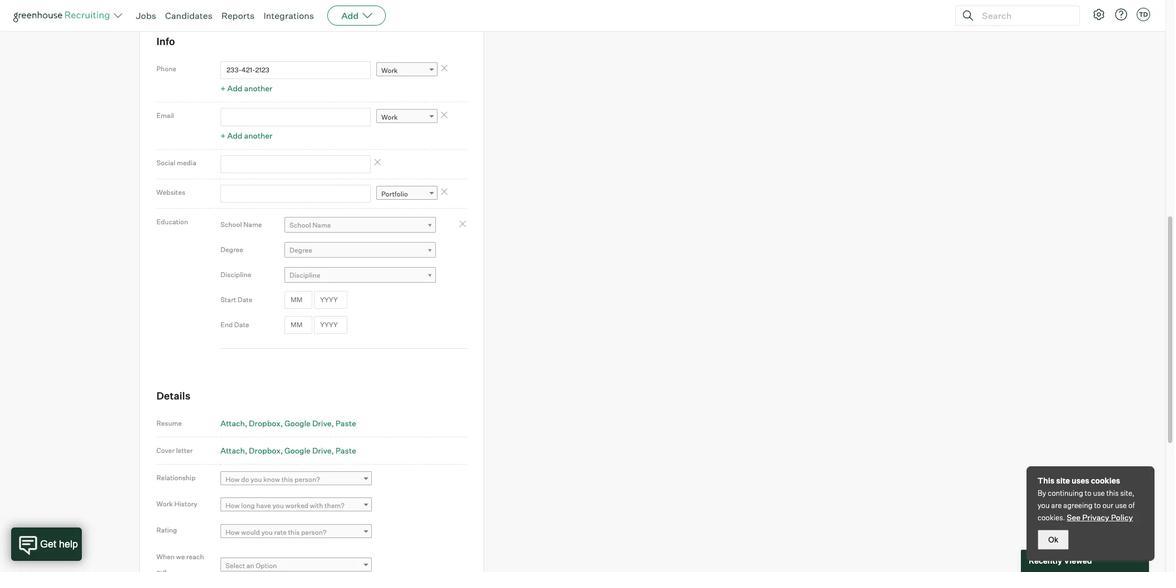 Task type: describe. For each thing, give the bounding box(es) containing it.
work for email
[[382, 113, 398, 122]]

1 horizontal spatial name
[[313, 221, 331, 230]]

select an option
[[226, 562, 277, 570]]

+ for email
[[221, 131, 226, 140]]

you left rate
[[261, 528, 273, 537]]

by continuing to use this site, you are agreeing to our use of cookies.
[[1038, 489, 1135, 522]]

how for how do you know this person?
[[226, 476, 240, 484]]

this for how do you know this person?
[[282, 476, 293, 484]]

ok button
[[1038, 530, 1069, 550]]

phone
[[157, 64, 176, 73]]

work history
[[157, 500, 197, 509]]

date for start date
[[238, 296, 253, 304]]

would
[[241, 528, 260, 537]]

start date
[[221, 296, 253, 304]]

Search text field
[[980, 8, 1070, 24]]

mm text field for start date
[[285, 291, 312, 309]]

attach for resume
[[221, 419, 245, 428]]

policy
[[1112, 513, 1134, 522]]

td
[[1139, 11, 1149, 18]]

google for resume
[[285, 419, 311, 428]]

paste link for cover letter
[[336, 446, 356, 455]]

0 horizontal spatial name
[[244, 221, 262, 229]]

+ add another link for email
[[221, 131, 273, 140]]

td button
[[1135, 6, 1153, 23]]

google drive link for resume
[[285, 419, 334, 428]]

this for how would you rate this person?
[[288, 528, 300, 537]]

you right do
[[251, 476, 262, 484]]

have
[[256, 502, 271, 510]]

mm text field for end date
[[285, 316, 312, 334]]

reports
[[221, 10, 255, 21]]

+ add another for email
[[221, 131, 273, 140]]

attach link for cover letter
[[221, 446, 247, 455]]

google for cover letter
[[285, 446, 311, 455]]

social media
[[157, 158, 196, 167]]

dropbox link for resume
[[249, 419, 283, 428]]

integrations link
[[264, 10, 314, 21]]

agreeing
[[1064, 501, 1093, 510]]

do
[[241, 476, 249, 484]]

select
[[226, 562, 245, 570]]

uses
[[1072, 476, 1090, 486]]

cookies.
[[1038, 514, 1066, 522]]

are
[[1052, 501, 1062, 510]]

we
[[176, 553, 185, 561]]

viewed
[[1064, 557, 1093, 566]]

dropbox link for cover letter
[[249, 446, 283, 455]]

info
[[157, 35, 175, 47]]

you inside by continuing to use this site, you are agreeing to our use of cookies.
[[1038, 501, 1050, 510]]

YYYY text field
[[314, 291, 347, 309]]

add button
[[328, 6, 386, 26]]

0 horizontal spatial school name
[[221, 221, 262, 229]]

history
[[174, 500, 197, 509]]

add for email
[[227, 131, 243, 140]]

out
[[157, 568, 167, 573]]

reports link
[[221, 10, 255, 21]]

how for how long have you worked with them?
[[226, 502, 240, 510]]

site
[[1057, 476, 1071, 486]]

websites
[[157, 188, 185, 197]]

paste link for resume
[[336, 419, 356, 428]]

attach dropbox google drive paste for resume
[[221, 419, 356, 428]]

candidates
[[165, 10, 213, 21]]

select an option link
[[221, 558, 372, 573]]

attach dropbox google drive paste for cover letter
[[221, 446, 356, 455]]

portfolio
[[382, 190, 408, 198]]

how long have you worked with them? link
[[221, 498, 372, 514]]

candidates link
[[165, 10, 213, 21]]

end
[[221, 321, 233, 329]]

continuing
[[1048, 489, 1084, 498]]

education
[[157, 218, 188, 226]]

with
[[310, 502, 323, 510]]

cookies
[[1091, 476, 1121, 486]]

1 horizontal spatial school
[[290, 221, 311, 230]]

1 vertical spatial use
[[1116, 501, 1127, 510]]

add inside popup button
[[342, 10, 359, 21]]

media
[[177, 158, 196, 167]]

discipline link
[[285, 267, 436, 284]]

option
[[256, 562, 277, 570]]

jobs
[[136, 10, 156, 21]]

+ for phone
[[221, 84, 226, 93]]

degree link
[[285, 242, 436, 259]]

this
[[1038, 476, 1055, 486]]



Task type: vqa. For each thing, say whether or not it's contained in the screenshot.
the topmost Attach
yes



Task type: locate. For each thing, give the bounding box(es) containing it.
work link
[[377, 62, 438, 79], [377, 109, 438, 126]]

1 dropbox from the top
[[249, 419, 281, 428]]

None text field
[[221, 61, 371, 79], [221, 108, 371, 126], [221, 185, 371, 203], [221, 61, 371, 79], [221, 108, 371, 126], [221, 185, 371, 203]]

integrations
[[264, 10, 314, 21]]

1 vertical spatial person?
[[301, 528, 327, 537]]

0 vertical spatial dropbox link
[[249, 419, 283, 428]]

school name link
[[285, 217, 436, 233]]

1 vertical spatial google drive link
[[285, 446, 334, 455]]

1 paste link from the top
[[336, 419, 356, 428]]

cover letter
[[157, 447, 193, 455]]

work link for email
[[377, 109, 438, 126]]

2 + add another link from the top
[[221, 131, 273, 140]]

attach link for resume
[[221, 419, 247, 428]]

0 horizontal spatial to
[[1085, 489, 1092, 498]]

1 horizontal spatial school name
[[290, 221, 331, 230]]

0 vertical spatial attach link
[[221, 419, 247, 428]]

of
[[1129, 501, 1135, 510]]

how for how would you rate this person?
[[226, 528, 240, 537]]

when
[[157, 553, 175, 561]]

0 vertical spatial this
[[282, 476, 293, 484]]

person? for how do you know this person?
[[295, 476, 320, 484]]

2 paste from the top
[[336, 446, 356, 455]]

0 vertical spatial date
[[238, 296, 253, 304]]

resume
[[157, 419, 182, 428]]

person?
[[295, 476, 320, 484], [301, 528, 327, 537]]

1 vertical spatial date
[[234, 321, 249, 329]]

when we reach out
[[157, 553, 204, 573]]

start
[[221, 296, 236, 304]]

you right have
[[273, 502, 284, 510]]

google
[[285, 419, 311, 428], [285, 446, 311, 455]]

attach dropbox google drive paste
[[221, 419, 356, 428], [221, 446, 356, 455]]

2 dropbox from the top
[[249, 446, 281, 455]]

date right start at the left bottom of page
[[238, 296, 253, 304]]

work for phone
[[382, 66, 398, 75]]

0 vertical spatial drive
[[312, 419, 332, 428]]

2 dropbox link from the top
[[249, 446, 283, 455]]

privacy
[[1083, 513, 1110, 522]]

1 + add another from the top
[[221, 84, 273, 93]]

2 attach from the top
[[221, 446, 245, 455]]

2 + add another from the top
[[221, 131, 273, 140]]

rate
[[274, 528, 287, 537]]

date for end date
[[234, 321, 249, 329]]

0 vertical spatial use
[[1094, 489, 1105, 498]]

this right rate
[[288, 528, 300, 537]]

another for phone
[[244, 84, 273, 93]]

an
[[247, 562, 254, 570]]

MM text field
[[285, 291, 312, 309], [285, 316, 312, 334]]

0 vertical spatial google drive link
[[285, 419, 334, 428]]

configure image
[[1093, 8, 1106, 21]]

drive for resume
[[312, 419, 332, 428]]

2 drive from the top
[[312, 446, 332, 455]]

add for phone
[[227, 84, 243, 93]]

1 vertical spatial work
[[382, 113, 398, 122]]

1 attach dropbox google drive paste from the top
[[221, 419, 356, 428]]

2 google from the top
[[285, 446, 311, 455]]

drive
[[312, 419, 332, 428], [312, 446, 332, 455]]

0 vertical spatial + add another link
[[221, 84, 273, 93]]

YYYY text field
[[314, 316, 347, 334]]

2 paste link from the top
[[336, 446, 356, 455]]

1 how from the top
[[226, 476, 240, 484]]

you
[[251, 476, 262, 484], [1038, 501, 1050, 510], [273, 502, 284, 510], [261, 528, 273, 537]]

+ add another link for phone
[[221, 84, 273, 93]]

1 mm text field from the top
[[285, 291, 312, 309]]

1 paste from the top
[[336, 419, 356, 428]]

3 how from the top
[[226, 528, 240, 537]]

1 vertical spatial attach dropbox google drive paste
[[221, 446, 356, 455]]

by
[[1038, 489, 1047, 498]]

cover
[[157, 447, 175, 455]]

worked
[[285, 502, 309, 510]]

2 another from the top
[[244, 131, 273, 140]]

2 work link from the top
[[377, 109, 438, 126]]

1 vertical spatial drive
[[312, 446, 332, 455]]

google drive link for cover letter
[[285, 446, 334, 455]]

1 vertical spatial paste link
[[336, 446, 356, 455]]

drive for cover letter
[[312, 446, 332, 455]]

1 dropbox link from the top
[[249, 419, 283, 428]]

paste for cover letter
[[336, 446, 356, 455]]

how
[[226, 476, 240, 484], [226, 502, 240, 510], [226, 528, 240, 537]]

attach link
[[221, 419, 247, 428], [221, 446, 247, 455]]

2 vertical spatial add
[[227, 131, 243, 140]]

google drive link
[[285, 419, 334, 428], [285, 446, 334, 455]]

how left would
[[226, 528, 240, 537]]

0 vertical spatial mm text field
[[285, 291, 312, 309]]

know
[[263, 476, 280, 484]]

0 vertical spatial google
[[285, 419, 311, 428]]

0 vertical spatial person?
[[295, 476, 320, 484]]

2 attach link from the top
[[221, 446, 247, 455]]

0 vertical spatial work
[[382, 66, 398, 75]]

1 vertical spatial how
[[226, 502, 240, 510]]

them?
[[325, 502, 345, 510]]

this site uses cookies
[[1038, 476, 1121, 486]]

portfolio link
[[377, 186, 438, 202]]

1 vertical spatial paste
[[336, 446, 356, 455]]

see privacy policy link
[[1067, 513, 1134, 522]]

add
[[342, 10, 359, 21], [227, 84, 243, 93], [227, 131, 243, 140]]

how would you rate this person?
[[226, 528, 327, 537]]

use down cookies
[[1094, 489, 1105, 498]]

0 vertical spatial work link
[[377, 62, 438, 79]]

1 google drive link from the top
[[285, 419, 334, 428]]

1 work link from the top
[[377, 62, 438, 79]]

to left our
[[1095, 501, 1101, 510]]

recently
[[1029, 557, 1063, 566]]

2 + from the top
[[221, 131, 226, 140]]

how do you know this person?
[[226, 476, 320, 484]]

0 vertical spatial +
[[221, 84, 226, 93]]

another for email
[[244, 131, 273, 140]]

end date
[[221, 321, 249, 329]]

discipline up start date
[[221, 271, 251, 279]]

2 vertical spatial how
[[226, 528, 240, 537]]

1 drive from the top
[[312, 419, 332, 428]]

rating
[[157, 527, 177, 535]]

2 mm text field from the top
[[285, 316, 312, 334]]

see
[[1067, 513, 1081, 522]]

2 google drive link from the top
[[285, 446, 334, 455]]

1 vertical spatial + add another
[[221, 131, 273, 140]]

ok
[[1049, 536, 1059, 545]]

td button
[[1137, 8, 1151, 21]]

1 attach from the top
[[221, 419, 245, 428]]

1 vertical spatial + add another link
[[221, 131, 273, 140]]

attach for cover letter
[[221, 446, 245, 455]]

how long have you worked with them?
[[226, 502, 345, 510]]

1 another from the top
[[244, 84, 273, 93]]

1 horizontal spatial use
[[1116, 501, 1127, 510]]

+ add another
[[221, 84, 273, 93], [221, 131, 273, 140]]

1 google from the top
[[285, 419, 311, 428]]

1 + add another link from the top
[[221, 84, 273, 93]]

another
[[244, 84, 273, 93], [244, 131, 273, 140]]

person? down with
[[301, 528, 327, 537]]

1 horizontal spatial to
[[1095, 501, 1101, 510]]

2 vertical spatial work
[[157, 500, 173, 509]]

1 vertical spatial dropbox
[[249, 446, 281, 455]]

dropbox
[[249, 419, 281, 428], [249, 446, 281, 455]]

relationship
[[157, 474, 196, 482]]

jobs link
[[136, 10, 156, 21]]

1 vertical spatial attach link
[[221, 446, 247, 455]]

0 vertical spatial how
[[226, 476, 240, 484]]

1 vertical spatial +
[[221, 131, 226, 140]]

2 how from the top
[[226, 502, 240, 510]]

you down by
[[1038, 501, 1050, 510]]

0 vertical spatial another
[[244, 84, 273, 93]]

1 attach link from the top
[[221, 419, 247, 428]]

this right know
[[282, 476, 293, 484]]

see privacy policy
[[1067, 513, 1134, 522]]

1 vertical spatial google
[[285, 446, 311, 455]]

dropbox link
[[249, 419, 283, 428], [249, 446, 283, 455]]

greenhouse recruiting image
[[13, 9, 114, 22]]

how left do
[[226, 476, 240, 484]]

dropbox for resume
[[249, 419, 281, 428]]

recently viewed
[[1029, 557, 1093, 566]]

0 horizontal spatial degree
[[221, 246, 243, 254]]

1 horizontal spatial degree
[[290, 246, 312, 255]]

attach
[[221, 419, 245, 428], [221, 446, 245, 455]]

long
[[241, 502, 255, 510]]

email
[[157, 111, 174, 120]]

+
[[221, 84, 226, 93], [221, 131, 226, 140]]

details
[[157, 390, 191, 402]]

paste for resume
[[336, 419, 356, 428]]

1 vertical spatial attach
[[221, 446, 245, 455]]

1 horizontal spatial discipline
[[290, 271, 320, 280]]

+ add another link
[[221, 84, 273, 93], [221, 131, 273, 140]]

1 vertical spatial work link
[[377, 109, 438, 126]]

0 vertical spatial paste link
[[336, 419, 356, 428]]

use left of
[[1116, 501, 1127, 510]]

dropbox for cover letter
[[249, 446, 281, 455]]

to
[[1085, 489, 1092, 498], [1095, 501, 1101, 510]]

paste
[[336, 419, 356, 428], [336, 446, 356, 455]]

this up our
[[1107, 489, 1119, 498]]

person? for how would you rate this person?
[[301, 528, 327, 537]]

0 vertical spatial attach
[[221, 419, 245, 428]]

0 horizontal spatial school
[[221, 221, 242, 229]]

school name
[[221, 221, 262, 229], [290, 221, 331, 230]]

1 vertical spatial mm text field
[[285, 316, 312, 334]]

to down uses
[[1085, 489, 1092, 498]]

None text field
[[221, 155, 371, 173]]

1 + from the top
[[221, 84, 226, 93]]

1 vertical spatial to
[[1095, 501, 1101, 510]]

2 vertical spatial this
[[288, 528, 300, 537]]

how would you rate this person? link
[[221, 524, 372, 541]]

0 vertical spatial paste
[[336, 419, 356, 428]]

1 vertical spatial this
[[1107, 489, 1119, 498]]

0 horizontal spatial use
[[1094, 489, 1105, 498]]

name
[[244, 221, 262, 229], [313, 221, 331, 230]]

date
[[238, 296, 253, 304], [234, 321, 249, 329]]

0 vertical spatial + add another
[[221, 84, 273, 93]]

work link for phone
[[377, 62, 438, 79]]

our
[[1103, 501, 1114, 510]]

0 vertical spatial to
[[1085, 489, 1092, 498]]

how do you know this person? link
[[221, 472, 372, 488]]

site,
[[1121, 489, 1135, 498]]

social
[[157, 158, 176, 167]]

discipline
[[221, 271, 251, 279], [290, 271, 320, 280]]

mm text field left yyyy text field
[[285, 316, 312, 334]]

discipline up yyyy text box
[[290, 271, 320, 280]]

0 vertical spatial dropbox
[[249, 419, 281, 428]]

this inside by continuing to use this site, you are agreeing to our use of cookies.
[[1107, 489, 1119, 498]]

use
[[1094, 489, 1105, 498], [1116, 501, 1127, 510]]

1 vertical spatial another
[[244, 131, 273, 140]]

0 vertical spatial attach dropbox google drive paste
[[221, 419, 356, 428]]

this
[[282, 476, 293, 484], [1107, 489, 1119, 498], [288, 528, 300, 537]]

+ add another for phone
[[221, 84, 273, 93]]

reach
[[186, 553, 204, 561]]

how left long
[[226, 502, 240, 510]]

date right the end
[[234, 321, 249, 329]]

school
[[221, 221, 242, 229], [290, 221, 311, 230]]

1 vertical spatial add
[[227, 84, 243, 93]]

mm text field left yyyy text box
[[285, 291, 312, 309]]

2 attach dropbox google drive paste from the top
[[221, 446, 356, 455]]

0 horizontal spatial discipline
[[221, 271, 251, 279]]

person? up with
[[295, 476, 320, 484]]

1 vertical spatial dropbox link
[[249, 446, 283, 455]]

0 vertical spatial add
[[342, 10, 359, 21]]

letter
[[176, 447, 193, 455]]



